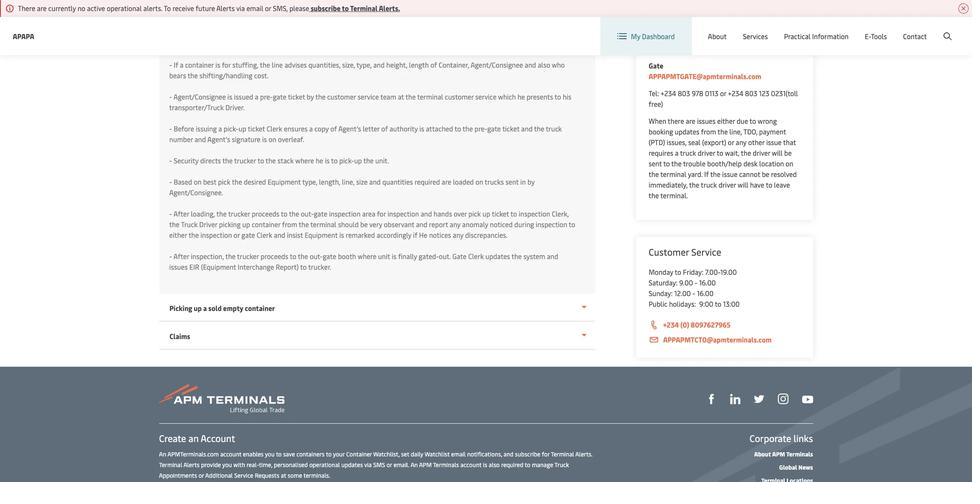 Task type: describe. For each thing, give the bounding box(es) containing it.
1 horizontal spatial account
[[461, 461, 482, 469]]

service inside an apmterminals.com account enables you to save containers to your container watchlist, set daily watchlist email notifications, and subscribe for terminal alerts. terminal alerts provide you with real-time, personalised operational updates via sms or email. an apm terminals account is also required to manage truck appointments or additional service requests at some terminals.
[[234, 472, 253, 480]]

- right 12.00
[[693, 289, 696, 298]]

global for global news
[[779, 464, 797, 472]]

to
[[164, 3, 171, 13]]

inspection down driver
[[200, 230, 232, 240]]

or right the sms
[[387, 461, 392, 469]]

0 horizontal spatial account
[[201, 432, 235, 445]]

clerk inside - after loading, the trucker proceeds to the out-gate inspection area for inspection and hands over pick up ticket to inspection clerk, the truck driver picking up container from the terminal should be very observant and report any anomaly noticed during inspection to either the inspection or gate clerk and insist equipment is remarked accordingly if he notices any discrepancies.
[[257, 230, 272, 240]]

email inside an apmterminals.com account enables you to save containers to your container watchlist, set daily watchlist email notifications, and subscribe for terminal alerts. terminal alerts provide you with real-time, personalised operational updates via sms or email. an apm terminals account is also required to manage truck appointments or additional service requests at some terminals.
[[451, 451, 466, 459]]

practical information
[[784, 32, 849, 41]]

based
[[174, 177, 192, 187]]

1 service from the left
[[358, 92, 379, 101]]

facebook image
[[706, 394, 717, 405]]

a left copy
[[309, 124, 313, 133]]

trucker for loading,
[[228, 209, 250, 218]]

or inside when there are issues either due to wrong booking updates from the line, tdo, payment (ptd) issues, seal (export) or any other issue that requires a truck driver to wait, the driver will be sent to the trouble booth/help desk location on the terminal yard. if the issue cannot be resolved immediately, the truck driver will have to leave the terminal.
[[728, 138, 734, 147]]

from inside - after loading, the trucker proceeds to the out-gate inspection area for inspection and hands over pick up ticket to inspection clerk, the truck driver picking up container from the terminal should be very observant and report any anomaly noticed during inspection to either the inspection or gate clerk and insist equipment is remarked accordingly if he notices any discrepancies.
[[282, 220, 297, 229]]

on left the trucks
[[476, 177, 483, 187]]

he inside the - agent/consignee is issued a pre-gate ticket by the customer service team at the terminal customer service which he presents to his transporter/truck driver.
[[518, 92, 525, 101]]

- right 9.00
[[695, 278, 698, 287]]

1 vertical spatial he
[[316, 156, 323, 165]]

gate inside 'gate appapmtgate@apmterminals.com'
[[649, 61, 664, 70]]

letter
[[363, 124, 380, 133]]

line
[[272, 60, 283, 69]]

2 horizontal spatial terminal
[[551, 451, 574, 459]]

out.
[[439, 252, 451, 261]]

from inside when there are issues either due to wrong booking updates from the line, tdo, payment (ptd) issues, seal (export) or any other issue that requires a truck driver to wait, the driver will be sent to the trouble booth/help desk location on the terminal yard. if the issue cannot be resolved immediately, the truck driver will have to leave the terminal.
[[701, 127, 716, 136]]

for inside an apmterminals.com account enables you to save containers to your container watchlist, set daily watchlist email notifications, and subscribe for terminal alerts. terminal alerts provide you with real-time, personalised operational updates via sms or email. an apm terminals account is also required to manage truck appointments or additional service requests at some terminals.
[[542, 451, 550, 459]]

/
[[905, 25, 908, 34]]

and left height,
[[373, 60, 385, 69]]

switch location button
[[719, 25, 781, 34]]

directs
[[200, 156, 221, 165]]

you inside if you require assistance/clarifications, please email (24/7):
[[655, 1, 666, 11]]

1 vertical spatial be
[[762, 170, 770, 179]]

sms
[[373, 461, 385, 469]]

line, inside - based on best pick the desired equipment type, length, line, size and quantities required are loaded on trucks sent in by agent/consignee.
[[342, 177, 355, 187]]

issuing
[[196, 124, 217, 133]]

1 vertical spatial truck
[[680, 148, 696, 158]]

0 horizontal spatial driver
[[698, 148, 715, 158]]

remarked
[[346, 230, 375, 240]]

updates inside the - after inspection, the trucker proceeds to the out-gate booth where unit is finally gated-out. gate clerk updates the system and issues eir (equipment interchange report) to trucker.
[[486, 252, 510, 261]]

0 vertical spatial account
[[931, 25, 956, 34]]

time,
[[259, 461, 272, 469]]

type, inside - if a container is for stuffing, the line advises quantities, size, type, and height, length of container, agent/consignee and also who bears the shifting/handling cost.
[[357, 60, 372, 69]]

- for - after inspection, the trucker proceeds to the out-gate booth where unit is finally gated-out. gate clerk updates the system and issues eir (equipment interchange report) to trucker.
[[169, 252, 172, 261]]

a inside 'dropdown button'
[[203, 304, 207, 313]]

and down issuing in the left top of the page
[[195, 135, 206, 144]]

practical
[[784, 32, 811, 41]]

ticket up signature
[[248, 124, 265, 133]]

create an account
[[159, 432, 235, 445]]

up up size
[[354, 156, 362, 165]]

driver.
[[225, 103, 245, 112]]

cost.
[[254, 71, 269, 80]]

transporter/truck
[[169, 103, 224, 112]]

please inside if you require assistance/clarifications, please email (24/7):
[[768, 1, 787, 11]]

- based on best pick the desired equipment type, length, line, size and quantities required are loaded on trucks sent in by agent/consignee.
[[169, 177, 535, 197]]

and left who
[[525, 60, 536, 69]]

subscribe inside an apmterminals.com account enables you to save containers to your container watchlist, set daily watchlist email notifications, and subscribe for terminal alerts. terminal alerts provide you with real-time, personalised operational updates via sms or email. an apm terminals account is also required to manage truck appointments or additional service requests at some terminals.
[[515, 451, 541, 459]]

sunday:
[[649, 289, 673, 298]]

1 horizontal spatial driver
[[719, 180, 736, 190]]

gate inside the - after inspection, the trucker proceeds to the out-gate booth where unit is finally gated-out. gate clerk updates the system and issues eir (equipment interchange report) to trucker.
[[323, 252, 336, 261]]

123
[[759, 89, 770, 98]]

linkedin image
[[730, 394, 740, 405]]

is left attached
[[420, 124, 424, 133]]

gate up interchange
[[242, 230, 255, 240]]

inspection up during
[[519, 209, 550, 218]]

he
[[419, 230, 427, 240]]

terminal inside when there are issues either due to wrong booking updates from the line, tdo, payment (ptd) issues, seal (export) or any other issue that requires a truck driver to wait, the driver will be sent to the trouble booth/help desk location on the terminal yard. if the issue cannot be resolved immediately, the truck driver will have to leave the terminal.
[[661, 170, 687, 179]]

of inside - if a container is for stuffing, the line advises quantities, size, type, and height, length of container, agent/consignee and also who bears the shifting/handling cost.
[[431, 60, 437, 69]]

sent inside - based on best pick the desired equipment type, length, line, size and quantities required are loaded on trucks sent in by agent/consignee.
[[506, 177, 519, 187]]

alerts inside an apmterminals.com account enables you to save containers to your container watchlist, set daily watchlist email notifications, and subscribe for terminal alerts. terminal alerts provide you with real-time, personalised operational updates via sms or email. an apm terminals account is also required to manage truck appointments or additional service requests at some terminals.
[[184, 461, 200, 469]]

service for customer service
[[691, 246, 722, 259]]

- if a container is for stuffing, the line advises quantities, size, type, and height, length of container, agent/consignee and also who bears the shifting/handling cost.
[[169, 60, 565, 80]]

issues inside the - after inspection, the trucker proceeds to the out-gate booth where unit is finally gated-out. gate clerk updates the system and issues eir (equipment interchange report) to trucker.
[[169, 262, 188, 272]]

best
[[203, 177, 216, 187]]

0 vertical spatial are
[[37, 3, 47, 13]]

overleaf.
[[278, 135, 304, 144]]

and left insist
[[274, 230, 285, 240]]

are inside - based on best pick the desired equipment type, length, line, size and quantities required are loaded on trucks sent in by agent/consignee.
[[442, 177, 451, 187]]

desk
[[744, 159, 758, 168]]

when
[[649, 116, 666, 126]]

1 horizontal spatial terminals
[[787, 451, 813, 459]]

if
[[413, 230, 418, 240]]

a inside when there are issues either due to wrong booking updates from the line, tdo, payment (ptd) issues, seal (export) or any other issue that requires a truck driver to wait, the driver will be sent to the trouble booth/help desk location on the terminal yard. if the issue cannot be resolved immediately, the truck driver will have to leave the terminal.
[[675, 148, 679, 158]]

provide
[[201, 461, 221, 469]]

terminal inside the - agent/consignee is issued a pre-gate ticket by the customer service team at the terminal customer service which he presents to his transporter/truck driver.
[[417, 92, 443, 101]]

his
[[563, 92, 572, 101]]

up inside - before issuing a pick-up ticket clerk ensures a copy of agent's letter of authority is attached to the pre-gate ticket and the truck number and agent's signature is on overleaf.
[[239, 124, 246, 133]]

out- for from
[[301, 209, 314, 218]]

truck inside - after loading, the trucker proceeds to the out-gate inspection area for inspection and hands over pick up ticket to inspection clerk, the truck driver picking up container from the terminal should be very observant and report any anomaly noticed during inspection to either the inspection or gate clerk and insist equipment is remarked accordingly if he notices any discrepancies.
[[181, 220, 198, 229]]

0 vertical spatial where
[[295, 156, 314, 165]]

tools
[[871, 32, 887, 41]]

by inside the - agent/consignee is issued a pre-gate ticket by the customer service team at the terminal customer service which he presents to his transporter/truck driver.
[[307, 92, 314, 101]]

about button
[[708, 17, 727, 55]]

apmt footer logo image
[[159, 384, 284, 414]]

also inside an apmterminals.com account enables you to save containers to your container watchlist, set daily watchlist email notifications, and subscribe for terminal alerts. terminal alerts provide you with real-time, personalised operational updates via sms or email. an apm terminals account is also required to manage truck appointments or additional service requests at some terminals.
[[489, 461, 500, 469]]

required inside an apmterminals.com account enables you to save containers to your container watchlist, set daily watchlist email notifications, and subscribe for terminal alerts. terminal alerts provide you with real-time, personalised operational updates via sms or email. an apm terminals account is also required to manage truck appointments or additional service requests at some terminals.
[[501, 461, 524, 469]]

after for issues
[[174, 252, 189, 261]]

security
[[174, 156, 199, 165]]

1 horizontal spatial you
[[265, 451, 275, 459]]

when there are issues either due to wrong booking updates from the line, tdo, payment (ptd) issues, seal (export) or any other issue that requires a truck driver to wait, the driver will be sent to the trouble booth/help desk location on the terminal yard. if the issue cannot be resolved immediately, the truck driver will have to leave the terminal.
[[649, 116, 797, 200]]

is inside the - after inspection, the trucker proceeds to the out-gate booth where unit is finally gated-out. gate clerk updates the system and issues eir (equipment interchange report) to trucker.
[[392, 252, 397, 261]]

on inside - before issuing a pick-up ticket clerk ensures a copy of agent's letter of authority is attached to the pre-gate ticket and the truck number and agent's signature is on overleaf.
[[269, 135, 276, 144]]

container
[[346, 451, 372, 459]]

you tube link
[[802, 394, 813, 404]]

finally
[[398, 252, 417, 261]]

my
[[631, 32, 641, 41]]

alerts. inside an apmterminals.com account enables you to save containers to your container watchlist, set daily watchlist email notifications, and subscribe for terminal alerts. terminal alerts provide you with real-time, personalised operational updates via sms or email. an apm terminals account is also required to manage truck appointments or additional service requests at some terminals.
[[576, 451, 593, 459]]

issues inside when there are issues either due to wrong booking updates from the line, tdo, payment (ptd) issues, seal (export) or any other issue that requires a truck driver to wait, the driver will be sent to the trouble booth/help desk location on the terminal yard. if the issue cannot be resolved immediately, the truck driver will have to leave the terminal.
[[697, 116, 716, 126]]

0 vertical spatial alerts.
[[379, 3, 400, 13]]

length
[[409, 60, 429, 69]]

menu
[[829, 25, 847, 34]]

or down provide
[[199, 472, 204, 480]]

service for customer service appapmtcto@apmterminals.com
[[680, 29, 703, 38]]

or left sms,
[[265, 3, 271, 13]]

customer for customer service appapmtcto@apmterminals.com
[[649, 29, 679, 38]]

agent/consignee inside - if a container is for stuffing, the line advises quantities, size, type, and height, length of container, agent/consignee and also who bears the shifting/handling cost.
[[471, 60, 523, 69]]

height,
[[386, 60, 407, 69]]

0 horizontal spatial email
[[247, 3, 263, 13]]

dashboard
[[642, 32, 675, 41]]

switch
[[733, 25, 753, 34]]

also inside - if a container is for stuffing, the line advises quantities, size, type, and height, length of container, agent/consignee and also who bears the shifting/handling cost.
[[538, 60, 550, 69]]

0 vertical spatial terminal
[[350, 3, 378, 13]]

on up 'agent/consignee.'
[[194, 177, 202, 187]]

+234 left (0)
[[663, 320, 679, 330]]

0 horizontal spatial create
[[159, 432, 186, 445]]

equipment inside - based on best pick the desired equipment type, length, line, size and quantities required are loaded on trucks sent in by agent/consignee.
[[268, 177, 301, 187]]

appapmtgate@apmterminals.com link
[[649, 72, 762, 81]]

if you require assistance/clarifications, please email (24/7):
[[649, 1, 787, 21]]

should
[[338, 220, 359, 229]]

about apm terminals
[[754, 451, 813, 459]]

booth/help
[[707, 159, 742, 168]]

alerts.
[[143, 3, 162, 13]]

either inside - after loading, the trucker proceeds to the out-gate inspection area for inspection and hands over pick up ticket to inspection clerk, the truck driver picking up container from the terminal should be very observant and report any anomaly noticed during inspection to either the inspection or gate clerk and insist equipment is remarked accordingly if he notices any discrepancies.
[[169, 230, 187, 240]]

presents
[[527, 92, 553, 101]]

1 vertical spatial agent's
[[207, 135, 230, 144]]

either inside when there are issues either due to wrong booking updates from the line, tdo, payment (ptd) issues, seal (export) or any other issue that requires a truck driver to wait, the driver will be sent to the trouble booth/help desk location on the terminal yard. if the issue cannot be resolved immediately, the truck driver will have to leave the terminal.
[[717, 116, 735, 126]]

- for - before issuing a pick-up ticket clerk ensures a copy of agent's letter of authority is attached to the pre-gate ticket and the truck number and agent's signature is on overleaf.
[[169, 124, 172, 133]]

0 vertical spatial appapmtcto@apmterminals.com
[[649, 40, 757, 49]]

gate down length,
[[314, 209, 327, 218]]

via inside an apmterminals.com account enables you to save containers to your container watchlist, set daily watchlist email notifications, and subscribe for terminal alerts. terminal alerts provide you with real-time, personalised operational updates via sms or email. an apm terminals account is also required to manage truck appointments or additional service requests at some terminals.
[[364, 461, 372, 469]]

1 customer from the left
[[327, 92, 356, 101]]

very
[[369, 220, 382, 229]]

0 vertical spatial apm
[[772, 451, 785, 459]]

and up he
[[416, 220, 427, 229]]

an apmterminals.com account enables you to save containers to your container watchlist, set daily watchlist email notifications, and subscribe for terminal alerts. terminal alerts provide you with real-time, personalised operational updates via sms or email. an apm terminals account is also required to manage truck appointments or additional service requests at some terminals.
[[159, 451, 593, 480]]

out- for trucker.
[[310, 252, 323, 261]]

which
[[498, 92, 516, 101]]

terminals.
[[304, 472, 330, 480]]

clerk inside the - after inspection, the trucker proceeds to the out-gate booth where unit is finally gated-out. gate clerk updates the system and issues eir (equipment interchange report) to trucker.
[[468, 252, 484, 261]]

notices
[[429, 230, 451, 240]]

assistance/clarifications,
[[691, 1, 766, 11]]

+234 (0) 8097627965 link
[[649, 320, 800, 331]]

shifting/handling
[[200, 71, 253, 80]]

gate inside the - agent/consignee is issued a pre-gate ticket by the customer service team at the terminal customer service which he presents to his transporter/truck driver.
[[273, 92, 286, 101]]

1 vertical spatial any
[[450, 220, 461, 229]]

claims
[[169, 332, 190, 341]]

trouble
[[683, 159, 706, 168]]

0 horizontal spatial please
[[289, 3, 309, 13]]

location
[[759, 159, 784, 168]]

up up anomaly
[[483, 209, 490, 218]]

2 customer from the left
[[445, 92, 474, 101]]

is inside an apmterminals.com account enables you to save containers to your container watchlist, set daily watchlist email notifications, and subscribe for terminal alerts. terminal alerts provide you with real-time, personalised operational updates via sms or email. an apm terminals account is also required to manage truck appointments or additional service requests at some terminals.
[[483, 461, 487, 469]]

0113
[[705, 89, 719, 98]]

proceeds for report)
[[261, 252, 288, 261]]

switch location
[[733, 25, 781, 34]]

fill 44 link
[[754, 393, 764, 405]]

information
[[812, 32, 849, 41]]

about for about
[[708, 32, 727, 41]]

1 vertical spatial issue
[[722, 170, 738, 179]]

0231(toll
[[771, 89, 798, 98]]

apapa
[[13, 31, 34, 41]]

a inside the - agent/consignee is issued a pre-gate ticket by the customer service team at the terminal customer service which he presents to his transporter/truck driver.
[[255, 92, 258, 101]]

gate inside - before issuing a pick-up ticket clerk ensures a copy of agent's letter of authority is attached to the pre-gate ticket and the truck number and agent's signature is on overleaf.
[[487, 124, 501, 133]]

trucker for inspection,
[[237, 252, 259, 261]]

0 horizontal spatial subscribe
[[311, 3, 341, 13]]

up right picking
[[242, 220, 250, 229]]

any inside when there are issues either due to wrong booking updates from the line, tdo, payment (ptd) issues, seal (export) or any other issue that requires a truck driver to wait, the driver will be sent to the trouble booth/help desk location on the terminal yard. if the issue cannot be resolved immediately, the truck driver will have to leave the terminal.
[[736, 138, 747, 147]]

require
[[668, 1, 689, 11]]

required inside - based on best pick the desired equipment type, length, line, size and quantities required are loaded on trucks sent in by agent/consignee.
[[415, 177, 440, 187]]

in
[[520, 177, 526, 187]]

booth
[[338, 252, 356, 261]]

real-
[[247, 461, 259, 469]]

0 vertical spatial alerts
[[216, 3, 235, 13]]

container inside - after loading, the trucker proceeds to the out-gate inspection area for inspection and hands over pick up ticket to inspection clerk, the truck driver picking up container from the terminal should be very observant and report any anomaly noticed during inspection to either the inspection or gate clerk and insist equipment is remarked accordingly if he notices any discrepancies.
[[252, 220, 281, 229]]

2 service from the left
[[475, 92, 497, 101]]

1 horizontal spatial pick-
[[339, 156, 354, 165]]

agent/consignee.
[[169, 188, 223, 197]]

pick inside - after loading, the trucker proceeds to the out-gate inspection area for inspection and hands over pick up ticket to inspection clerk, the truck driver picking up container from the terminal should be very observant and report any anomaly noticed during inspection to either the inspection or gate clerk and insist equipment is remarked accordingly if he notices any discrepancies.
[[469, 209, 481, 218]]

is inside - if a container is for stuffing, the line advises quantities, size, type, and height, length of container, agent/consignee and also who bears the shifting/handling cost.
[[216, 60, 220, 69]]

have
[[750, 180, 765, 190]]

an
[[188, 432, 199, 445]]

inspection up observant
[[388, 209, 419, 218]]

1 horizontal spatial an
[[411, 461, 418, 469]]

0 vertical spatial agent's
[[338, 124, 361, 133]]

discrepancies.
[[465, 230, 508, 240]]

1 vertical spatial 16.00
[[697, 289, 714, 298]]

over
[[454, 209, 467, 218]]

0 horizontal spatial of
[[330, 124, 337, 133]]

additional
[[205, 472, 233, 480]]

1 horizontal spatial will
[[772, 148, 783, 158]]

appapmtgate@apmterminals.com
[[649, 72, 762, 81]]

is inside - after loading, the trucker proceeds to the out-gate inspection area for inspection and hands over pick up ticket to inspection clerk, the truck driver picking up container from the terminal should be very observant and report any anomaly noticed during inspection to either the inspection or gate clerk and insist equipment is remarked accordingly if he notices any discrepancies.
[[339, 230, 344, 240]]

truck inside - before issuing a pick-up ticket clerk ensures a copy of agent's letter of authority is attached to the pre-gate ticket and the truck number and agent's signature is on overleaf.
[[546, 124, 562, 133]]

with
[[233, 461, 245, 469]]

type, inside - based on best pick the desired equipment type, length, line, size and quantities required are loaded on trucks sent in by agent/consignee.
[[302, 177, 317, 187]]

twitter image
[[754, 394, 764, 405]]

1 horizontal spatial issue
[[766, 138, 782, 147]]

and down presents
[[521, 124, 533, 133]]

0 horizontal spatial via
[[236, 3, 245, 13]]

equipment inside - after loading, the trucker proceeds to the out-gate inspection area for inspection and hands over pick up ticket to inspection clerk, the truck driver picking up container from the terminal should be very observant and report any anomaly noticed during inspection to either the inspection or gate clerk and insist equipment is remarked accordingly if he notices any discrepancies.
[[305, 230, 338, 240]]

youtube image
[[802, 396, 813, 404]]

issued
[[234, 92, 253, 101]]

1 appapmtcto@apmterminals.com link from the top
[[649, 40, 757, 49]]

and inside - based on best pick the desired equipment type, length, line, size and quantities required are loaded on trucks sent in by agent/consignee.
[[369, 177, 381, 187]]

apm inside an apmterminals.com account enables you to save containers to your container watchlist, set daily watchlist email notifications, and subscribe for terminal alerts. terminal alerts provide you with real-time, personalised operational updates via sms or email. an apm terminals account is also required to manage truck appointments or additional service requests at some terminals.
[[419, 461, 432, 469]]

+234 right 0113
[[728, 89, 744, 98]]

if inside - if a container is for stuffing, the line advises quantities, size, type, and height, length of container, agent/consignee and also who bears the shifting/handling cost.
[[174, 60, 178, 69]]

inspection,
[[191, 252, 224, 261]]

0 vertical spatial account
[[220, 451, 241, 459]]

cannot
[[739, 170, 760, 179]]

corporate links
[[750, 432, 813, 445]]

corporate
[[750, 432, 792, 445]]

if inside if you require assistance/clarifications, please email (24/7):
[[649, 1, 653, 11]]

pick- inside - before issuing a pick-up ticket clerk ensures a copy of agent's letter of authority is attached to the pre-gate ticket and the truck number and agent's signature is on overleaf.
[[224, 124, 239, 133]]

1 horizontal spatial of
[[381, 124, 388, 133]]

before
[[174, 124, 194, 133]]

0 horizontal spatial an
[[159, 451, 166, 459]]

0 horizontal spatial you
[[222, 461, 232, 469]]

a right issuing in the left top of the page
[[219, 124, 222, 133]]

email.
[[394, 461, 409, 469]]

2 appapmtcto@apmterminals.com link from the top
[[649, 335, 800, 345]]

driver
[[199, 220, 217, 229]]

friday:
[[683, 267, 704, 277]]

there are currently no active operational alerts. to receive future alerts via email or sms, please subscribe to terminal alerts.
[[18, 3, 400, 13]]



Task type: vqa. For each thing, say whether or not it's contained in the screenshot.
(31612B3)'s 71
no



Task type: locate. For each thing, give the bounding box(es) containing it.
2 horizontal spatial email
[[649, 12, 666, 21]]

to
[[342, 3, 349, 13], [555, 92, 561, 101], [750, 116, 756, 126], [455, 124, 461, 133], [717, 148, 723, 158], [258, 156, 264, 165], [331, 156, 338, 165], [664, 159, 670, 168], [766, 180, 773, 190], [281, 209, 288, 218], [511, 209, 517, 218], [569, 220, 575, 229], [290, 252, 296, 261], [300, 262, 307, 272], [675, 267, 681, 277], [715, 299, 722, 309], [276, 451, 282, 459], [326, 451, 332, 459], [525, 461, 531, 469]]

1 vertical spatial appapmtcto@apmterminals.com link
[[649, 335, 800, 345]]

2 horizontal spatial if
[[704, 170, 709, 179]]

subscribe to terminal alerts. link
[[309, 3, 400, 13]]

service down (24/7):
[[680, 29, 703, 38]]

of right the length
[[431, 60, 437, 69]]

leave
[[774, 180, 790, 190]]

truck inside an apmterminals.com account enables you to save containers to your container watchlist, set daily watchlist email notifications, and subscribe for terminal alerts. terminal alerts provide you with real-time, personalised operational updates via sms or email. an apm terminals account is also required to manage truck appointments or additional service requests at some terminals.
[[555, 461, 569, 469]]

and inside an apmterminals.com account enables you to save containers to your container watchlist, set daily watchlist email notifications, and subscribe for terminal alerts. terminal alerts provide you with real-time, personalised operational updates via sms or email. an apm terminals account is also required to manage truck appointments or additional service requests at some terminals.
[[504, 451, 514, 459]]

out- inside - after loading, the trucker proceeds to the out-gate inspection area for inspection and hands over pick up ticket to inspection clerk, the truck driver picking up container from the terminal should be very observant and report any anomaly noticed during inspection to either the inspection or gate clerk and insist equipment is remarked accordingly if he notices any discrepancies.
[[301, 209, 314, 218]]

1 horizontal spatial pick
[[469, 209, 481, 218]]

16.00 up 9:00
[[697, 289, 714, 298]]

1 vertical spatial gate
[[453, 252, 467, 261]]

or down picking
[[234, 230, 240, 240]]

to inside the - agent/consignee is issued a pre-gate ticket by the customer service team at the terminal customer service which he presents to his transporter/truck driver.
[[555, 92, 561, 101]]

system
[[524, 252, 545, 261]]

2 vertical spatial any
[[453, 230, 464, 240]]

0 vertical spatial 16.00
[[699, 278, 716, 287]]

0 horizontal spatial type,
[[302, 177, 317, 187]]

currently
[[48, 3, 76, 13]]

1 vertical spatial alerts
[[184, 461, 200, 469]]

1 horizontal spatial equipment
[[305, 230, 338, 240]]

0 vertical spatial trucker
[[234, 156, 256, 165]]

1 horizontal spatial service
[[475, 92, 497, 101]]

picking
[[219, 220, 241, 229]]

ticket up ensures
[[288, 92, 305, 101]]

and inside the - after inspection, the trucker proceeds to the out-gate booth where unit is finally gated-out. gate clerk updates the system and issues eir (equipment interchange report) to trucker.
[[547, 252, 558, 261]]

0 horizontal spatial he
[[316, 156, 323, 165]]

- inside - if a container is for stuffing, the line advises quantities, size, type, and height, length of container, agent/consignee and also who bears the shifting/handling cost.
[[169, 60, 172, 69]]

0 horizontal spatial for
[[222, 60, 231, 69]]

1 horizontal spatial required
[[501, 461, 524, 469]]

pre- inside - before issuing a pick-up ticket clerk ensures a copy of agent's letter of authority is attached to the pre-gate ticket and the truck number and agent's signature is on overleaf.
[[475, 124, 487, 133]]

ticket down "which"
[[503, 124, 520, 133]]

updates up seal
[[675, 127, 700, 136]]

from up insist
[[282, 220, 297, 229]]

gate appapmtgate@apmterminals.com
[[649, 61, 762, 81]]

set
[[401, 451, 409, 459]]

2 803 from the left
[[745, 89, 758, 98]]

on
[[269, 135, 276, 144], [786, 159, 794, 168], [194, 177, 202, 187], [476, 177, 483, 187]]

clerk up overleaf.
[[267, 124, 282, 133]]

he up length,
[[316, 156, 323, 165]]

and right system
[[547, 252, 558, 261]]

via right future
[[236, 3, 245, 13]]

0 vertical spatial agent/consignee
[[471, 60, 523, 69]]

be for - after loading, the trucker proceeds to the out-gate inspection area for inspection and hands over pick up ticket to inspection clerk, the truck driver picking up container from the terminal should be very observant and report any anomaly noticed during inspection to either the inspection or gate clerk and insist equipment is remarked accordingly if he notices any discrepancies.
[[360, 220, 368, 229]]

1 vertical spatial out-
[[310, 252, 323, 261]]

monday
[[649, 267, 673, 277]]

account up with
[[220, 451, 241, 459]]

account down the notifications,
[[461, 461, 482, 469]]

- left before in the left top of the page
[[169, 124, 172, 133]]

enables
[[243, 451, 264, 459]]

customer inside customer service appapmtcto@apmterminals.com
[[649, 29, 679, 38]]

is up "shifting/handling"
[[216, 60, 220, 69]]

- inside the - agent/consignee is issued a pre-gate ticket by the customer service team at the terminal customer service which he presents to his transporter/truck driver.
[[169, 92, 172, 101]]

service inside customer service appapmtcto@apmterminals.com
[[680, 29, 703, 38]]

sold
[[208, 304, 221, 313]]

1 horizontal spatial create
[[910, 25, 930, 34]]

sms,
[[273, 3, 288, 13]]

your
[[333, 451, 345, 459]]

- left inspection,
[[169, 252, 172, 261]]

number
[[169, 135, 193, 144]]

is up length,
[[325, 156, 330, 165]]

after for the
[[174, 209, 189, 218]]

who
[[552, 60, 565, 69]]

proceeds for up
[[252, 209, 279, 218]]

where left unit
[[358, 252, 377, 261]]

0 vertical spatial about
[[708, 32, 727, 41]]

will
[[772, 148, 783, 158], [738, 180, 749, 190]]

2 vertical spatial truck
[[701, 180, 717, 190]]

insist
[[287, 230, 303, 240]]

equipment down stack on the top left
[[268, 177, 301, 187]]

at inside the - agent/consignee is issued a pre-gate ticket by the customer service team at the terminal customer service which he presents to his transporter/truck driver.
[[398, 92, 404, 101]]

pre- inside the - agent/consignee is issued a pre-gate ticket by the customer service team at the terminal customer service which he presents to his transporter/truck driver.
[[260, 92, 273, 101]]

out-
[[301, 209, 314, 218], [310, 252, 323, 261]]

terminals down watchlist
[[433, 461, 459, 469]]

be for when there are issues either due to wrong booking updates from the line, tdo, payment (ptd) issues, seal (export) or any other issue that requires a truck driver to wait, the driver will be sent to the trouble booth/help desk location on the terminal yard. if the issue cannot be resolved immediately, the truck driver will have to leave the terminal.
[[784, 148, 792, 158]]

line,
[[730, 127, 742, 136], [342, 177, 355, 187]]

after inside the - after inspection, the trucker proceeds to the out-gate booth where unit is finally gated-out. gate clerk updates the system and issues eir (equipment interchange report) to trucker.
[[174, 252, 189, 261]]

- agent/consignee is issued a pre-gate ticket by the customer service team at the terminal customer service which he presents to his transporter/truck driver.
[[169, 92, 572, 112]]

pick- up signature
[[224, 124, 239, 133]]

is
[[216, 60, 220, 69], [228, 92, 232, 101], [420, 124, 424, 133], [262, 135, 267, 144], [325, 156, 330, 165], [339, 230, 344, 240], [392, 252, 397, 261], [483, 461, 487, 469]]

a
[[180, 60, 183, 69], [255, 92, 258, 101], [219, 124, 222, 133], [309, 124, 313, 133], [675, 148, 679, 158], [203, 304, 207, 313]]

for inside - if a container is for stuffing, the line advises quantities, size, type, and height, length of container, agent/consignee and also who bears the shifting/handling cost.
[[222, 60, 231, 69]]

1 vertical spatial clerk
[[257, 230, 272, 240]]

e-tools
[[865, 32, 887, 41]]

of right copy
[[330, 124, 337, 133]]

2 vertical spatial you
[[222, 461, 232, 469]]

1 vertical spatial sent
[[506, 177, 519, 187]]

19.00
[[721, 267, 737, 277]]

1 horizontal spatial for
[[377, 209, 386, 218]]

by inside - based on best pick the desired equipment type, length, line, size and quantities required are loaded on trucks sent in by agent/consignee.
[[528, 177, 535, 187]]

appapmtcto@apmterminals.com down +234 (0) 8097627965 link
[[663, 335, 772, 345]]

- inside - before issuing a pick-up ticket clerk ensures a copy of agent's letter of authority is attached to the pre-gate ticket and the truck number and agent's signature is on overleaf.
[[169, 124, 172, 133]]

terminal up the immediately,
[[661, 170, 687, 179]]

linkedin__x28_alt_x29__3_ link
[[730, 393, 740, 405]]

or inside tel: +234 803 978 0113 or +234 803 123 0231(toll free)
[[720, 89, 726, 98]]

service left "which"
[[475, 92, 497, 101]]

immediately,
[[649, 180, 688, 190]]

terminals inside an apmterminals.com account enables you to save containers to your container watchlist, set daily watchlist email notifications, and subscribe for terminal alerts. terminal alerts provide you with real-time, personalised operational updates via sms or email. an apm terminals account is also required to manage truck appointments or additional service requests at some terminals.
[[433, 461, 459, 469]]

that
[[783, 138, 796, 147]]

2 horizontal spatial driver
[[753, 148, 770, 158]]

shape link
[[706, 393, 717, 405]]

0 horizontal spatial customer
[[327, 92, 356, 101]]

agent/consignee up the transporter/truck
[[174, 92, 226, 101]]

proceeds inside - after loading, the trucker proceeds to the out-gate inspection area for inspection and hands over pick up ticket to inspection clerk, the truck driver picking up container from the terminal should be very observant and report any anomaly noticed during inspection to either the inspection or gate clerk and insist equipment is remarked accordingly if he notices any discrepancies.
[[252, 209, 279, 218]]

ticket inside - after loading, the trucker proceeds to the out-gate inspection area for inspection and hands over pick up ticket to inspection clerk, the truck driver picking up container from the terminal should be very observant and report any anomaly noticed during inspection to either the inspection or gate clerk and insist equipment is remarked accordingly if he notices any discrepancies.
[[492, 209, 509, 218]]

required right quantities
[[415, 177, 440, 187]]

proceeds inside the - after inspection, the trucker proceeds to the out-gate booth where unit is finally gated-out. gate clerk updates the system and issues eir (equipment interchange report) to trucker.
[[261, 252, 288, 261]]

appapmtcto@apmterminals.com up 'gate appapmtgate@apmterminals.com'
[[649, 40, 757, 49]]

0 horizontal spatial service
[[358, 92, 379, 101]]

0 vertical spatial subscribe
[[311, 3, 341, 13]]

proceeds up report)
[[261, 252, 288, 261]]

news
[[799, 464, 813, 472]]

on up resolved
[[786, 159, 794, 168]]

are inside when there are issues either due to wrong booking updates from the line, tdo, payment (ptd) issues, seal (export) or any other issue that requires a truck driver to wait, the driver will be sent to the trouble booth/help desk location on the terminal yard. if the issue cannot be resolved immediately, the truck driver will have to leave the terminal.
[[686, 116, 696, 126]]

- inside - after loading, the trucker proceeds to the out-gate inspection area for inspection and hands over pick up ticket to inspection clerk, the truck driver picking up container from the terminal should be very observant and report any anomaly noticed during inspection to either the inspection or gate clerk and insist equipment is remarked accordingly if he notices any discrepancies.
[[169, 209, 172, 218]]

0 vertical spatial truck
[[181, 220, 198, 229]]

1 horizontal spatial please
[[768, 1, 787, 11]]

email up dashboard
[[649, 12, 666, 21]]

issue down "payment" in the top right of the page
[[766, 138, 782, 147]]

please right sms,
[[289, 3, 309, 13]]

any down over
[[450, 220, 461, 229]]

0 horizontal spatial either
[[169, 230, 187, 240]]

about for about apm terminals
[[754, 451, 771, 459]]

apm down daily
[[419, 461, 432, 469]]

1 vertical spatial truck
[[555, 461, 569, 469]]

be down the location
[[762, 170, 770, 179]]

create left an
[[159, 432, 186, 445]]

0 vertical spatial service
[[680, 29, 703, 38]]

0 horizontal spatial agent's
[[207, 135, 230, 144]]

any
[[736, 138, 747, 147], [450, 220, 461, 229], [453, 230, 464, 240]]

equipment right insist
[[305, 230, 338, 240]]

0 vertical spatial also
[[538, 60, 550, 69]]

truck right manage
[[555, 461, 569, 469]]

- for - security directs the trucker to the stack where he is to pick-up the unit.
[[169, 156, 172, 165]]

- for - if a container is for stuffing, the line advises quantities, size, type, and height, length of container, agent/consignee and also who bears the shifting/handling cost.
[[169, 60, 172, 69]]

out- inside the - after inspection, the trucker proceeds to the out-gate booth where unit is finally gated-out. gate clerk updates the system and issues eir (equipment interchange report) to trucker.
[[310, 252, 323, 261]]

- for - based on best pick the desired equipment type, length, line, size and quantities required are loaded on trucks sent in by agent/consignee.
[[169, 177, 172, 187]]

instagram image
[[778, 394, 789, 405]]

you
[[655, 1, 666, 11], [265, 451, 275, 459], [222, 461, 232, 469]]

resolved
[[771, 170, 797, 179]]

0 horizontal spatial will
[[738, 180, 749, 190]]

a inside - if a container is for stuffing, the line advises quantities, size, type, and height, length of container, agent/consignee and also who bears the shifting/handling cost.
[[180, 60, 183, 69]]

0 vertical spatial type,
[[357, 60, 372, 69]]

trucks
[[485, 177, 504, 187]]

- inside - based on best pick the desired equipment type, length, line, size and quantities required are loaded on trucks sent in by agent/consignee.
[[169, 177, 172, 187]]

2 after from the top
[[174, 252, 189, 261]]

public
[[649, 299, 668, 309]]

there
[[668, 116, 684, 126]]

type,
[[357, 60, 372, 69], [302, 177, 317, 187]]

where inside the - after inspection, the trucker proceeds to the out-gate booth where unit is finally gated-out. gate clerk updates the system and issues eir (equipment interchange report) to trucker.
[[358, 252, 377, 261]]

1 horizontal spatial about
[[754, 451, 771, 459]]

1 vertical spatial at
[[281, 472, 286, 480]]

0 horizontal spatial pick
[[218, 177, 230, 187]]

1 horizontal spatial he
[[518, 92, 525, 101]]

is inside the - agent/consignee is issued a pre-gate ticket by the customer service team at the terminal customer service which he presents to his transporter/truck driver.
[[228, 92, 232, 101]]

1 horizontal spatial are
[[442, 177, 451, 187]]

(24/7):
[[667, 12, 687, 21]]

0 vertical spatial updates
[[675, 127, 700, 136]]

create right / in the right of the page
[[910, 25, 930, 34]]

quantities,
[[309, 60, 341, 69]]

agent's down issuing in the left top of the page
[[207, 135, 230, 144]]

clerk
[[267, 124, 282, 133], [257, 230, 272, 240], [468, 252, 484, 261]]

after inside - after loading, the trucker proceeds to the out-gate inspection area for inspection and hands over pick up ticket to inspection clerk, the truck driver picking up container from the terminal should be very observant and report any anomaly noticed during inspection to either the inspection or gate clerk and insist equipment is remarked accordingly if he notices any discrepancies.
[[174, 209, 189, 218]]

(ptd)
[[649, 138, 665, 147]]

anomaly
[[462, 220, 488, 229]]

from up (export)
[[701, 127, 716, 136]]

issues
[[697, 116, 716, 126], [169, 262, 188, 272]]

via left the sms
[[364, 461, 372, 469]]

1 803 from the left
[[678, 89, 690, 98]]

0 vertical spatial will
[[772, 148, 783, 158]]

is down the notifications,
[[483, 461, 487, 469]]

save
[[283, 451, 295, 459]]

and up report
[[421, 209, 432, 218]]

truck down presents
[[546, 124, 562, 133]]

1 vertical spatial appapmtcto@apmterminals.com
[[663, 335, 772, 345]]

0 vertical spatial sent
[[649, 159, 662, 168]]

stuffing,
[[232, 60, 258, 69]]

after left the loading,
[[174, 209, 189, 218]]

trucker for directs
[[234, 156, 256, 165]]

1 horizontal spatial at
[[398, 92, 404, 101]]

1 after from the top
[[174, 209, 189, 218]]

alerts down apmterminals.com
[[184, 461, 200, 469]]

pick- up - based on best pick the desired equipment type, length, line, size and quantities required are loaded on trucks sent in by agent/consignee. at the top
[[339, 156, 354, 165]]

0 vertical spatial required
[[415, 177, 440, 187]]

0 vertical spatial at
[[398, 92, 404, 101]]

containers
[[297, 451, 325, 459]]

gate
[[649, 61, 664, 70], [453, 252, 467, 261]]

1 horizontal spatial agent's
[[338, 124, 361, 133]]

updates
[[675, 127, 700, 136], [486, 252, 510, 261], [341, 461, 363, 469]]

operational right active
[[107, 3, 142, 13]]

e-tools button
[[865, 17, 887, 55]]

global inside button
[[808, 25, 828, 34]]

or up wait,
[[728, 138, 734, 147]]

1 vertical spatial about
[[754, 451, 771, 459]]

2 customer from the top
[[649, 246, 689, 259]]

length,
[[319, 177, 340, 187]]

the inside - based on best pick the desired equipment type, length, line, size and quantities required are loaded on trucks sent in by agent/consignee.
[[232, 177, 242, 187]]

agent's
[[338, 124, 361, 133], [207, 135, 230, 144]]

you up time,
[[265, 451, 275, 459]]

0 vertical spatial terminals
[[787, 451, 813, 459]]

clerk inside - before issuing a pick-up ticket clerk ensures a copy of agent's letter of authority is attached to the pre-gate ticket and the truck number and agent's signature is on overleaf.
[[267, 124, 282, 133]]

gate down "which"
[[487, 124, 501, 133]]

required
[[415, 177, 440, 187], [501, 461, 524, 469]]

pre- right attached
[[475, 124, 487, 133]]

inspection down clerk,
[[536, 220, 567, 229]]

updates inside when there are issues either due to wrong booking updates from the line, tdo, payment (ptd) issues, seal (export) or any other issue that requires a truck driver to wait, the driver will be sent to the trouble booth/help desk location on the terminal yard. if the issue cannot be resolved immediately, the truck driver will have to leave the terminal.
[[675, 127, 700, 136]]

customer
[[649, 29, 679, 38], [649, 246, 689, 259]]

2 vertical spatial container
[[245, 304, 275, 313]]

during
[[514, 220, 534, 229]]

1 horizontal spatial by
[[528, 177, 535, 187]]

sent inside when there are issues either due to wrong booking updates from the line, tdo, payment (ptd) issues, seal (export) or any other issue that requires a truck driver to wait, the driver will be sent to the trouble booth/help desk location on the terminal yard. if the issue cannot be resolved immediately, the truck driver will have to leave the terminal.
[[649, 159, 662, 168]]

trucker inside - after loading, the trucker proceeds to the out-gate inspection area for inspection and hands over pick up ticket to inspection clerk, the truck driver picking up container from the terminal should be very observant and report any anomaly noticed during inspection to either the inspection or gate clerk and insist equipment is remarked accordingly if he notices any discrepancies.
[[228, 209, 250, 218]]

appapmtcto@apmterminals.com link up 'gate appapmtgate@apmterminals.com'
[[649, 40, 757, 49]]

contact button
[[903, 17, 927, 55]]

be down that
[[784, 148, 792, 158]]

803
[[678, 89, 690, 98], [745, 89, 758, 98]]

apapa link
[[13, 31, 34, 42]]

apm down corporate links
[[772, 451, 785, 459]]

size,
[[342, 60, 355, 69]]

clerk down discrepancies.
[[468, 252, 484, 261]]

be inside - after loading, the trucker proceeds to the out-gate inspection area for inspection and hands over pick up ticket to inspection clerk, the truck driver picking up container from the terminal should be very observant and report any anomaly noticed during inspection to either the inspection or gate clerk and insist equipment is remarked accordingly if he notices any discrepancies.
[[360, 220, 368, 229]]

practical information button
[[784, 17, 849, 55]]

container up bears
[[185, 60, 214, 69]]

a down issues,
[[675, 148, 679, 158]]

1 horizontal spatial terminal
[[350, 3, 378, 13]]

0 horizontal spatial equipment
[[268, 177, 301, 187]]

an
[[159, 451, 166, 459], [411, 461, 418, 469]]

0 vertical spatial global
[[808, 25, 828, 34]]

inspection up should
[[329, 209, 361, 218]]

he right "which"
[[518, 92, 525, 101]]

2 horizontal spatial updates
[[675, 127, 700, 136]]

where right stack on the top left
[[295, 156, 314, 165]]

or inside - after loading, the trucker proceeds to the out-gate inspection area for inspection and hands over pick up ticket to inspection clerk, the truck driver picking up container from the terminal should be very observant and report any anomaly noticed during inspection to either the inspection or gate clerk and insist equipment is remarked accordingly if he notices any discrepancies.
[[234, 230, 240, 240]]

1 horizontal spatial apm
[[772, 451, 785, 459]]

line, left size
[[342, 177, 355, 187]]

customer down container,
[[445, 92, 474, 101]]

0 vertical spatial create
[[910, 25, 930, 34]]

16.00 down 7.00-
[[699, 278, 716, 287]]

login / create account
[[887, 25, 956, 34]]

1 vertical spatial trucker
[[228, 209, 250, 218]]

clerk left insist
[[257, 230, 272, 240]]

account right an
[[201, 432, 235, 445]]

1 horizontal spatial customer
[[445, 92, 474, 101]]

required down the notifications,
[[501, 461, 524, 469]]

1 vertical spatial updates
[[486, 252, 510, 261]]

up up signature
[[239, 124, 246, 133]]

be up 'remarked'
[[360, 220, 368, 229]]

2 horizontal spatial are
[[686, 116, 696, 126]]

email inside if you require assistance/clarifications, please email (24/7):
[[649, 12, 666, 21]]

will up the location
[[772, 148, 783, 158]]

is up driver.
[[228, 92, 232, 101]]

1 vertical spatial terminals
[[433, 461, 459, 469]]

receive
[[173, 3, 194, 13]]

saturday:
[[649, 278, 678, 287]]

on inside when there are issues either due to wrong booking updates from the line, tdo, payment (ptd) issues, seal (export) or any other issue that requires a truck driver to wait, the driver will be sent to the trouble booth/help desk location on the terminal yard. if the issue cannot be resolved immediately, the truck driver will have to leave the terminal.
[[786, 159, 794, 168]]

global for global menu
[[808, 25, 828, 34]]

+234 right tel:
[[661, 89, 676, 98]]

proceeds down desired
[[252, 209, 279, 218]]

and right the notifications,
[[504, 451, 514, 459]]

login
[[887, 25, 904, 34]]

0 horizontal spatial updates
[[341, 461, 363, 469]]

pick up anomaly
[[469, 209, 481, 218]]

0 vertical spatial customer
[[649, 29, 679, 38]]

trucker.
[[308, 262, 331, 272]]

(equipment
[[201, 262, 236, 272]]

my dashboard
[[631, 32, 675, 41]]

stack
[[278, 156, 294, 165]]

operational inside an apmterminals.com account enables you to save containers to your container watchlist, set daily watchlist email notifications, and subscribe for terminal alerts. terminal alerts provide you with real-time, personalised operational updates via sms or email. an apm terminals account is also required to manage truck appointments or additional service requests at some terminals.
[[309, 461, 340, 469]]

customer for customer service
[[649, 246, 689, 259]]

1 horizontal spatial issues
[[697, 116, 716, 126]]

container inside 'dropdown button'
[[245, 304, 275, 313]]

at inside an apmterminals.com account enables you to save containers to your container watchlist, set daily watchlist email notifications, and subscribe for terminal alerts. terminal alerts provide you with real-time, personalised operational updates via sms or email. an apm terminals account is also required to manage truck appointments or additional service requests at some terminals.
[[281, 472, 286, 480]]

0 horizontal spatial truck
[[181, 220, 198, 229]]

also down the notifications,
[[489, 461, 500, 469]]

2 vertical spatial be
[[360, 220, 368, 229]]

you left require on the top of the page
[[655, 1, 666, 11]]

inspection
[[329, 209, 361, 218], [388, 209, 419, 218], [519, 209, 550, 218], [536, 220, 567, 229], [200, 230, 232, 240]]

1 horizontal spatial where
[[358, 252, 377, 261]]

0 vertical spatial operational
[[107, 3, 142, 13]]

driver
[[698, 148, 715, 158], [753, 148, 770, 158], [719, 180, 736, 190]]

gate inside the - after inspection, the trucker proceeds to the out-gate booth where unit is finally gated-out. gate clerk updates the system and issues eir (equipment interchange report) to trucker.
[[453, 252, 467, 261]]

2 vertical spatial terminal
[[310, 220, 336, 229]]

a left sold
[[203, 304, 207, 313]]

pick inside - based on best pick the desired equipment type, length, line, size and quantities required are loaded on trucks sent in by agent/consignee.
[[218, 177, 230, 187]]

0 vertical spatial issue
[[766, 138, 782, 147]]

0 vertical spatial gate
[[649, 61, 664, 70]]

by
[[307, 92, 314, 101], [528, 177, 535, 187]]

to inside - before issuing a pick-up ticket clerk ensures a copy of agent's letter of authority is attached to the pre-gate ticket and the truck number and agent's signature is on overleaf.
[[455, 124, 461, 133]]

appapmtcto@apmterminals.com link down +234 (0) 8097627965 link
[[649, 335, 800, 345]]

out- up insist
[[301, 209, 314, 218]]

1 customer from the top
[[649, 29, 679, 38]]

- for - after loading, the trucker proceeds to the out-gate inspection area for inspection and hands over pick up ticket to inspection clerk, the truck driver picking up container from the terminal should be very observant and report any anomaly noticed during inspection to either the inspection or gate clerk and insist equipment is remarked accordingly if he notices any discrepancies.
[[169, 209, 172, 218]]

at right team
[[398, 92, 404, 101]]

0 horizontal spatial also
[[489, 461, 500, 469]]

other
[[748, 138, 765, 147]]

for inside - after loading, the trucker proceeds to the out-gate inspection area for inspection and hands over pick up ticket to inspection clerk, the truck driver picking up container from the terminal should be very observant and report any anomaly noticed during inspection to either the inspection or gate clerk and insist equipment is remarked accordingly if he notices any discrepancies.
[[377, 209, 386, 218]]

truck down the loading,
[[181, 220, 198, 229]]

up inside 'dropdown button'
[[194, 304, 202, 313]]

trucker inside the - after inspection, the trucker proceeds to the out-gate booth where unit is finally gated-out. gate clerk updates the system and issues eir (equipment interchange report) to trucker.
[[237, 252, 259, 261]]

unit
[[378, 252, 390, 261]]

7.00-
[[705, 267, 721, 277]]

my dashboard button
[[617, 17, 675, 55]]

1 horizontal spatial if
[[649, 1, 653, 11]]

loading,
[[191, 209, 215, 218]]

trucker up picking
[[228, 209, 250, 218]]

agent/consignee up "which"
[[471, 60, 523, 69]]

2 horizontal spatial of
[[431, 60, 437, 69]]

or right 0113
[[720, 89, 726, 98]]

line, inside when there are issues either due to wrong booking updates from the line, tdo, payment (ptd) issues, seal (export) or any other issue that requires a truck driver to wait, the driver will be sent to the trouble booth/help desk location on the terminal yard. if the issue cannot be resolved immediately, the truck driver will have to leave the terminal.
[[730, 127, 742, 136]]

13:00
[[723, 299, 740, 309]]

type, left length,
[[302, 177, 317, 187]]

size
[[356, 177, 368, 187]]

2 vertical spatial terminal
[[159, 461, 182, 469]]

1 vertical spatial terminal
[[551, 451, 574, 459]]

0 horizontal spatial operational
[[107, 3, 142, 13]]

2 horizontal spatial truck
[[701, 180, 717, 190]]

0 horizontal spatial terminal
[[159, 461, 182, 469]]

is right signature
[[262, 135, 267, 144]]

if inside when there are issues either due to wrong booking updates from the line, tdo, payment (ptd) issues, seal (export) or any other issue that requires a truck driver to wait, the driver will be sent to the trouble booth/help desk location on the terminal yard. if the issue cannot be resolved immediately, the truck driver will have to leave the terminal.
[[704, 170, 709, 179]]

updates inside an apmterminals.com account enables you to save containers to your container watchlist, set daily watchlist email notifications, and subscribe for terminal alerts. terminal alerts provide you with real-time, personalised operational updates via sms or email. an apm terminals account is also required to manage truck appointments or additional service requests at some terminals.
[[341, 461, 363, 469]]

terminal inside - after loading, the trucker proceeds to the out-gate inspection area for inspection and hands over pick up ticket to inspection clerk, the truck driver picking up container from the terminal should be very observant and report any anomaly noticed during inspection to either the inspection or gate clerk and insist equipment is remarked accordingly if he notices any discrepancies.
[[310, 220, 336, 229]]

close alert image
[[959, 3, 969, 14]]

803 left 123
[[745, 89, 758, 98]]

active
[[87, 3, 105, 13]]

container inside - if a container is for stuffing, the line advises quantities, size, type, and height, length of container, agent/consignee and also who bears the shifting/handling cost.
[[185, 60, 214, 69]]

ticket inside the - agent/consignee is issued a pre-gate ticket by the customer service team at the terminal customer service which he presents to his transporter/truck driver.
[[288, 92, 305, 101]]

1 vertical spatial agent/consignee
[[174, 92, 226, 101]]

customer
[[327, 92, 356, 101], [445, 92, 474, 101]]

agent/consignee inside the - agent/consignee is issued a pre-gate ticket by the customer service team at the terminal customer service which he presents to his transporter/truck driver.
[[174, 92, 226, 101]]

0 vertical spatial be
[[784, 148, 792, 158]]

- for - agent/consignee is issued a pre-gate ticket by the customer service team at the terminal customer service which he presents to his transporter/truck driver.
[[169, 92, 172, 101]]



